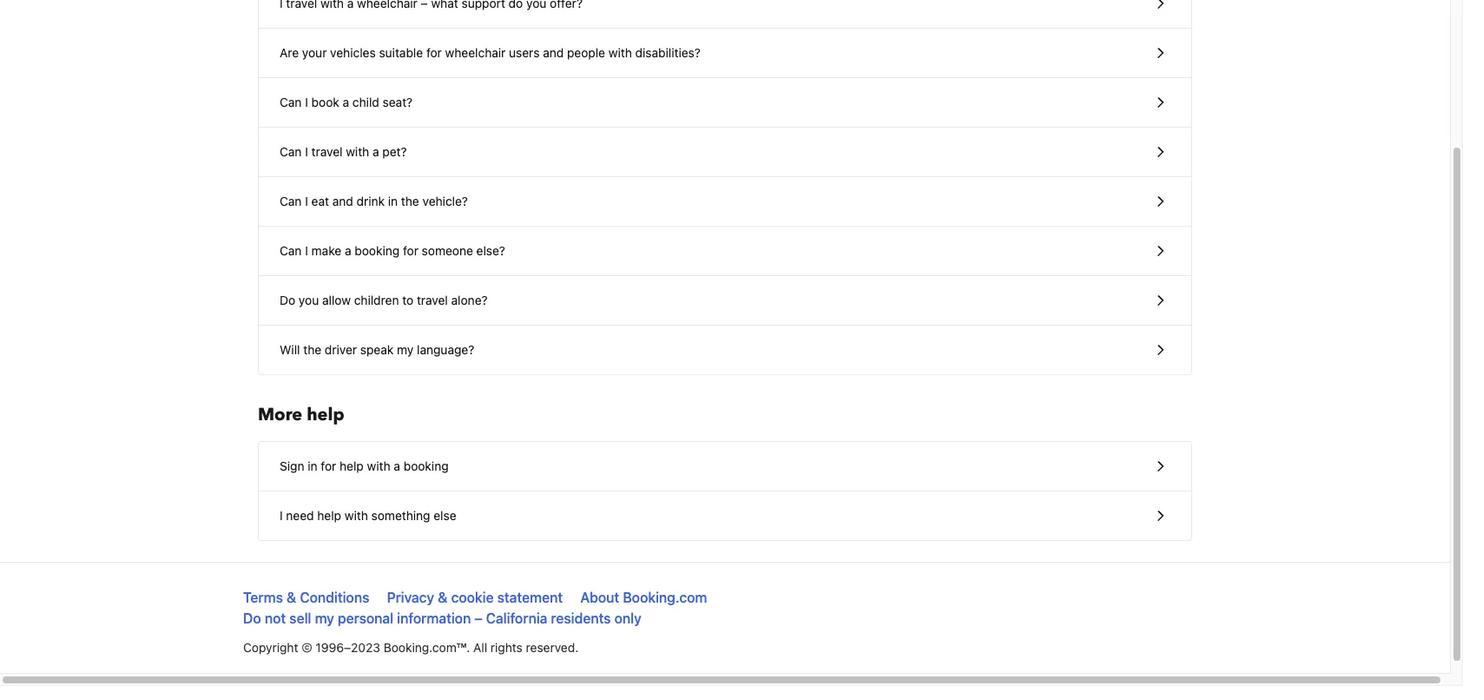 Task type: vqa. For each thing, say whether or not it's contained in the screenshot.
where
no



Task type: describe. For each thing, give the bounding box(es) containing it.
a inside button
[[394, 459, 400, 473]]

i for travel
[[305, 144, 308, 159]]

i need help with something else
[[280, 508, 457, 523]]

something
[[371, 508, 430, 523]]

are your vehicles suitable for wheelchair users and people with disabilities?
[[280, 45, 701, 60]]

children
[[354, 293, 399, 307]]

someone
[[422, 243, 473, 258]]

can i travel with a pet? button
[[259, 128, 1192, 177]]

–
[[475, 611, 483, 626]]

book
[[311, 95, 339, 109]]

i left need
[[280, 508, 283, 523]]

0 vertical spatial for
[[426, 45, 442, 60]]

can i make a booking for someone else? button
[[259, 227, 1192, 276]]

in inside button
[[388, 194, 398, 208]]

else?
[[476, 243, 505, 258]]

people
[[567, 45, 605, 60]]

1996–2023
[[316, 640, 380, 655]]

sign in for help with a booking link
[[259, 442, 1192, 491]]

1 vertical spatial for
[[403, 243, 419, 258]]

suitable
[[379, 45, 423, 60]]

can i eat and drink in the vehicle?
[[280, 194, 468, 208]]

0 horizontal spatial the
[[303, 342, 321, 357]]

0 horizontal spatial travel
[[311, 144, 343, 159]]

child
[[353, 95, 379, 109]]

sell
[[289, 611, 311, 626]]

you
[[299, 293, 319, 307]]

will the driver speak my language?
[[280, 342, 474, 357]]

my inside about booking.com do not sell my personal information – california residents only
[[315, 611, 334, 626]]

0 vertical spatial and
[[543, 45, 564, 60]]

privacy
[[387, 590, 434, 605]]

can i eat and drink in the vehicle? button
[[259, 177, 1192, 227]]

1 horizontal spatial travel
[[417, 293, 448, 307]]

can i travel with a pet?
[[280, 144, 407, 159]]

california
[[486, 611, 548, 626]]

& for terms
[[287, 590, 296, 605]]

©
[[302, 640, 312, 655]]

i need help with something else button
[[259, 492, 1192, 540]]

can for can i eat and drink in the vehicle?
[[280, 194, 302, 208]]

terms
[[243, 590, 283, 605]]

will
[[280, 342, 300, 357]]

rights
[[491, 640, 523, 655]]

can i make a booking for someone else?
[[280, 243, 505, 258]]

about
[[580, 590, 619, 605]]

alone?
[[451, 293, 488, 307]]

i for make
[[305, 243, 308, 258]]

can for can i travel with a pet?
[[280, 144, 302, 159]]

with left something
[[345, 508, 368, 523]]

language?
[[417, 342, 474, 357]]

vehicles
[[330, 45, 376, 60]]

to
[[402, 293, 414, 307]]

can for can i make a booking for someone else?
[[280, 243, 302, 258]]

will the driver speak my language? button
[[259, 326, 1192, 374]]

with inside button
[[367, 459, 390, 473]]

wheelchair
[[445, 45, 506, 60]]

i for eat
[[305, 194, 308, 208]]

conditions
[[300, 590, 369, 605]]

do inside button
[[280, 293, 295, 307]]

do not sell my personal information – california residents only link
[[243, 611, 642, 626]]



Task type: locate. For each thing, give the bounding box(es) containing it.
privacy & cookie statement link
[[387, 590, 563, 605]]

0 vertical spatial the
[[401, 194, 419, 208]]

in
[[388, 194, 398, 208], [308, 459, 318, 473]]

1 vertical spatial help
[[340, 459, 364, 473]]

more help
[[258, 403, 344, 426]]

can left make
[[280, 243, 302, 258]]

with right people
[[609, 45, 632, 60]]

for right sign
[[321, 459, 336, 473]]

0 horizontal spatial for
[[321, 459, 336, 473]]

do you allow children to travel alone? button
[[259, 276, 1192, 326]]

else
[[434, 508, 457, 523]]

0 horizontal spatial do
[[243, 611, 261, 626]]

reserved.
[[526, 640, 579, 655]]

1 horizontal spatial booking
[[404, 459, 449, 473]]

booking inside button
[[404, 459, 449, 473]]

are your vehicles suitable for wheelchair users and people with disabilities? button
[[259, 29, 1192, 78]]

residents
[[551, 611, 611, 626]]

can down can i book a child seat?
[[280, 144, 302, 159]]

0 vertical spatial travel
[[311, 144, 343, 159]]

4 can from the top
[[280, 243, 302, 258]]

about booking.com do not sell my personal information – california residents only
[[243, 590, 707, 626]]

do left the not
[[243, 611, 261, 626]]

a left child
[[343, 95, 349, 109]]

& for privacy
[[438, 590, 448, 605]]

driver
[[325, 342, 357, 357]]

my
[[397, 342, 414, 357], [315, 611, 334, 626]]

seat?
[[383, 95, 413, 109]]

1 & from the left
[[287, 590, 296, 605]]

do you allow children to travel alone?
[[280, 293, 488, 307]]

3 can from the top
[[280, 194, 302, 208]]

my inside button
[[397, 342, 414, 357]]

can left book
[[280, 95, 302, 109]]

a up something
[[394, 459, 400, 473]]

0 vertical spatial do
[[280, 293, 295, 307]]

vehicle?
[[423, 194, 468, 208]]

only
[[615, 611, 642, 626]]

help inside button
[[340, 459, 364, 473]]

for
[[426, 45, 442, 60], [403, 243, 419, 258], [321, 459, 336, 473]]

1 horizontal spatial &
[[438, 590, 448, 605]]

2 vertical spatial help
[[317, 508, 341, 523]]

about booking.com link
[[580, 590, 707, 605]]

for right suitable
[[426, 45, 442, 60]]

can left the eat
[[280, 194, 302, 208]]

help
[[307, 403, 344, 426], [340, 459, 364, 473], [317, 508, 341, 523]]

help right more
[[307, 403, 344, 426]]

booking.com™.
[[384, 640, 470, 655]]

your
[[302, 45, 327, 60]]

booking
[[355, 243, 400, 258], [404, 459, 449, 473]]

the left vehicle?
[[401, 194, 419, 208]]

all
[[473, 640, 487, 655]]

booking up 'else'
[[404, 459, 449, 473]]

1 vertical spatial and
[[332, 194, 353, 208]]

&
[[287, 590, 296, 605], [438, 590, 448, 605]]

1 can from the top
[[280, 95, 302, 109]]

cookie
[[451, 590, 494, 605]]

can for can i book a child seat?
[[280, 95, 302, 109]]

help right need
[[317, 508, 341, 523]]

0 horizontal spatial booking
[[355, 243, 400, 258]]

1 horizontal spatial and
[[543, 45, 564, 60]]

booking.com
[[623, 590, 707, 605]]

1 vertical spatial travel
[[417, 293, 448, 307]]

speak
[[360, 342, 394, 357]]

2 & from the left
[[438, 590, 448, 605]]

with
[[609, 45, 632, 60], [346, 144, 369, 159], [367, 459, 390, 473], [345, 508, 368, 523]]

are
[[280, 45, 299, 60]]

and
[[543, 45, 564, 60], [332, 194, 353, 208]]

terms & conditions link
[[243, 590, 369, 605]]

0 horizontal spatial and
[[332, 194, 353, 208]]

0 horizontal spatial my
[[315, 611, 334, 626]]

for left someone on the top of the page
[[403, 243, 419, 258]]

i left the eat
[[305, 194, 308, 208]]

in right sign
[[308, 459, 318, 473]]

more
[[258, 403, 302, 426]]

drink
[[357, 194, 385, 208]]

not
[[265, 611, 286, 626]]

personal
[[338, 611, 394, 626]]

do
[[280, 293, 295, 307], [243, 611, 261, 626]]

1 vertical spatial the
[[303, 342, 321, 357]]

the
[[401, 194, 419, 208], [303, 342, 321, 357]]

1 horizontal spatial my
[[397, 342, 414, 357]]

0 horizontal spatial in
[[308, 459, 318, 473]]

do left you
[[280, 293, 295, 307]]

i down can i book a child seat?
[[305, 144, 308, 159]]

i for book
[[305, 95, 308, 109]]

1 horizontal spatial do
[[280, 293, 295, 307]]

sign in for help with a booking
[[280, 459, 449, 473]]

can i book a child seat? button
[[259, 78, 1192, 128]]

2 vertical spatial for
[[321, 459, 336, 473]]

i left make
[[305, 243, 308, 258]]

1 vertical spatial in
[[308, 459, 318, 473]]

help inside button
[[317, 508, 341, 523]]

i
[[305, 95, 308, 109], [305, 144, 308, 159], [305, 194, 308, 208], [305, 243, 308, 258], [280, 508, 283, 523]]

1 vertical spatial booking
[[404, 459, 449, 473]]

2 can from the top
[[280, 144, 302, 159]]

can i book a child seat?
[[280, 95, 413, 109]]

the right will
[[303, 342, 321, 357]]

sign in for help with a booking button
[[259, 442, 1192, 492]]

travel right to
[[417, 293, 448, 307]]

booking inside button
[[355, 243, 400, 258]]

disabilities?
[[635, 45, 701, 60]]

with left pet?
[[346, 144, 369, 159]]

terms & conditions
[[243, 590, 369, 605]]

& up sell
[[287, 590, 296, 605]]

and right the eat
[[332, 194, 353, 208]]

a left pet?
[[373, 144, 379, 159]]

help up i need help with something else
[[340, 459, 364, 473]]

1 vertical spatial do
[[243, 611, 261, 626]]

& up do not sell my personal information – california residents only link
[[438, 590, 448, 605]]

in inside button
[[308, 459, 318, 473]]

0 vertical spatial in
[[388, 194, 398, 208]]

2 horizontal spatial for
[[426, 45, 442, 60]]

do inside about booking.com do not sell my personal information – california residents only
[[243, 611, 261, 626]]

need
[[286, 508, 314, 523]]

and right users
[[543, 45, 564, 60]]

information
[[397, 611, 471, 626]]

for inside button
[[321, 459, 336, 473]]

1 horizontal spatial for
[[403, 243, 419, 258]]

copyright
[[243, 640, 298, 655]]

1 vertical spatial my
[[315, 611, 334, 626]]

1 horizontal spatial the
[[401, 194, 419, 208]]

i left book
[[305, 95, 308, 109]]

eat
[[311, 194, 329, 208]]

with up i need help with something else
[[367, 459, 390, 473]]

in right drink on the left top of the page
[[388, 194, 398, 208]]

privacy & cookie statement
[[387, 590, 563, 605]]

my down 'conditions'
[[315, 611, 334, 626]]

0 vertical spatial help
[[307, 403, 344, 426]]

my right speak
[[397, 342, 414, 357]]

allow
[[322, 293, 351, 307]]

1 horizontal spatial in
[[388, 194, 398, 208]]

travel down book
[[311, 144, 343, 159]]

users
[[509, 45, 540, 60]]

sign
[[280, 459, 304, 473]]

statement
[[497, 590, 563, 605]]

a right make
[[345, 243, 351, 258]]

make
[[311, 243, 342, 258]]

travel
[[311, 144, 343, 159], [417, 293, 448, 307]]

0 horizontal spatial &
[[287, 590, 296, 605]]

booking up "children"
[[355, 243, 400, 258]]

copyright © 1996–2023 booking.com™. all rights reserved.
[[243, 640, 579, 655]]

0 vertical spatial my
[[397, 342, 414, 357]]

0 vertical spatial booking
[[355, 243, 400, 258]]

a
[[343, 95, 349, 109], [373, 144, 379, 159], [345, 243, 351, 258], [394, 459, 400, 473]]

can
[[280, 95, 302, 109], [280, 144, 302, 159], [280, 194, 302, 208], [280, 243, 302, 258]]

pet?
[[383, 144, 407, 159]]



